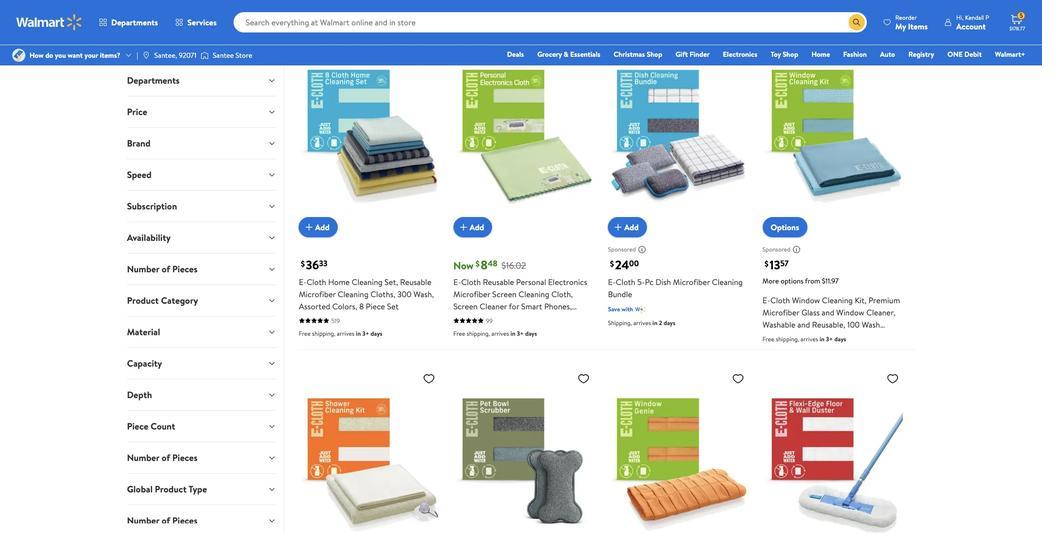 Task type: locate. For each thing, give the bounding box(es) containing it.
0 vertical spatial window
[[792, 295, 820, 306]]

e- down more
[[763, 295, 771, 306]]

number of pieces
[[127, 263, 198, 276], [127, 452, 198, 465], [127, 515, 198, 528]]

2 $ from the left
[[476, 259, 480, 270]]

e- down the now
[[454, 277, 461, 288]]

e- inside e-cloth 5-pc dish microfiber cleaning bundle
[[608, 277, 616, 288]]

3 number from the top
[[127, 515, 159, 528]]

$ inside $ 36 33
[[301, 259, 305, 270]]

add to favorites list, e-cloth 5-pc dish microfiber cleaning bundle image
[[732, 44, 745, 57]]

add to cart image up 24
[[612, 221, 625, 234]]

in up deals link
[[498, 6, 503, 15]]

personal
[[516, 277, 546, 288]]

ad disclaimer and feedback for ingridsponsoredproducts image down 'options'
[[793, 246, 801, 254]]

$ for 36
[[301, 259, 305, 270]]

100 right reusable,
[[848, 320, 860, 331]]

electronics inside the now $ 8 48 $16.02 e-cloth reusable personal electronics microfiber screen cleaning cloth, screen cleaner for smart phones, tablets & laptop computers, 100 wash guarantee, green, 1 pack
[[548, 277, 588, 288]]

sponsored up $ 13 57 at the right of the page
[[763, 246, 791, 254]]

2 add button from the left
[[454, 217, 493, 238]]

1 number from the top
[[127, 263, 159, 276]]

cloth inside e-cloth home cleaning set, reusable microfiber cleaning cloths, 300 wash, assorted colors, 8 piece set
[[307, 277, 326, 288]]

number of pieces down count
[[127, 452, 198, 465]]

fashion link
[[839, 49, 872, 60]]

free down assorted
[[299, 330, 311, 338]]

2 horizontal spatial free shipping, arrives in 3+ days
[[763, 335, 847, 344]]

e-cloth 5-pc dish microfiber cleaning bundle image
[[608, 40, 749, 230]]

piece count
[[127, 421, 175, 433]]

now $ 8 48 $16.02 e-cloth reusable personal electronics microfiber screen cleaning cloth, screen cleaner for smart phones, tablets & laptop computers, 100 wash guarantee, green, 1 pack
[[454, 257, 590, 337]]

1 of from the top
[[162, 263, 170, 276]]

guarantee, inside e-cloth window cleaning kit, premium microfiber glass and window cleaner, washable and reusable, 100 wash guarantee, blue
[[763, 332, 802, 343]]

1 horizontal spatial 3+
[[517, 330, 524, 338]]

0 horizontal spatial screen
[[454, 301, 478, 312]]

1 $ from the left
[[301, 259, 305, 270]]

1 number of pieces from the top
[[127, 263, 198, 276]]

toy
[[771, 49, 781, 59]]

number of pieces tab up product category dropdown button
[[119, 254, 284, 285]]

0 vertical spatial product
[[127, 295, 159, 307]]

 image right 92071
[[201, 50, 209, 60]]

e- up bundle
[[608, 277, 616, 288]]

1 vertical spatial pieces
[[172, 452, 198, 465]]

2 of from the top
[[162, 452, 170, 465]]

0 horizontal spatial reusable
[[400, 277, 432, 288]]

how do you want your items?
[[29, 50, 120, 60]]

1 horizontal spatial free
[[454, 330, 465, 338]]

0 horizontal spatial electronics
[[548, 277, 588, 288]]

number of pieces button down piece count tab
[[119, 443, 284, 474]]

1 horizontal spatial ad disclaimer and feedback for ingridsponsoredproducts image
[[793, 246, 801, 254]]

1 horizontal spatial add
[[470, 222, 484, 233]]

e- down 36
[[299, 277, 307, 288]]

deals link
[[503, 49, 529, 60]]

0 horizontal spatial sponsored
[[608, 246, 636, 254]]

number
[[127, 263, 159, 276], [127, 452, 159, 465], [127, 515, 159, 528]]

cloth inside e-cloth window cleaning kit, premium microfiber glass and window cleaner, washable and reusable, 100 wash guarantee, blue
[[771, 295, 790, 306]]

ad disclaimer and feedback for ingridsponsoredproducts image
[[638, 246, 646, 254], [793, 246, 801, 254]]

$ for 13
[[765, 259, 769, 270]]

electronics left toy
[[723, 49, 758, 59]]

1 sponsored from the left
[[608, 246, 636, 254]]

shop
[[647, 49, 663, 59], [783, 49, 799, 59]]

microfiber inside the now $ 8 48 $16.02 e-cloth reusable personal electronics microfiber screen cleaning cloth, screen cleaner for smart phones, tablets & laptop computers, 100 wash guarantee, green, 1 pack
[[454, 289, 491, 300]]

1 vertical spatial number of pieces
[[127, 452, 198, 465]]

home inside 'link'
[[812, 49, 831, 59]]

add up the 00 at right
[[625, 222, 639, 233]]

add button up '33'
[[299, 217, 338, 238]]

departments inside dropdown button
[[127, 74, 180, 87]]

of for 3rd number of pieces dropdown button from the bottom of the page
[[162, 263, 170, 276]]

1 horizontal spatial reusable
[[483, 277, 514, 288]]

dish
[[656, 277, 671, 288]]

cloth up bundle
[[616, 277, 636, 288]]

how
[[29, 50, 44, 60]]

e- for e-cloth 5-pc dish microfiber cleaning bundle
[[608, 277, 616, 288]]

|
[[137, 50, 138, 60]]

number of pieces tab down global product type tab
[[119, 506, 284, 534]]

arrives
[[479, 6, 497, 15], [634, 6, 651, 15], [634, 319, 651, 328], [337, 330, 355, 338], [492, 330, 509, 338], [801, 335, 819, 344]]

$ left 24
[[610, 259, 614, 270]]

e-cloth shower cleaning kit, reusable microfiber cleaning cloth, 100 wash guarantee, ivory, 2 cloth set image
[[299, 369, 439, 534]]

guarantee, down washable
[[763, 332, 802, 343]]

3+ left pack at the bottom of the page
[[517, 330, 524, 338]]

1 horizontal spatial screen
[[493, 289, 517, 300]]

walmart plus image
[[636, 305, 646, 315]]

e- for e-cloth home cleaning set, reusable microfiber cleaning cloths, 300 wash, assorted colors, 8 piece set
[[299, 277, 307, 288]]

1 horizontal spatial guarantee,
[[763, 332, 802, 343]]

shop right toy
[[783, 49, 799, 59]]

subscription button
[[119, 191, 284, 222]]

reusable inside e-cloth home cleaning set, reusable microfiber cleaning cloths, 300 wash, assorted colors, 8 piece set
[[400, 277, 432, 288]]

cloth
[[307, 277, 326, 288], [461, 277, 481, 288], [616, 277, 636, 288], [771, 295, 790, 306]]

& left 99
[[480, 313, 485, 325]]

0 horizontal spatial guarantee,
[[454, 326, 492, 337]]

days down reusable,
[[835, 335, 847, 344]]

2 horizontal spatial add
[[625, 222, 639, 233]]

cloth for e-cloth home cleaning set, reusable microfiber cleaning cloths, 300 wash, assorted colors, 8 piece set
[[307, 277, 326, 288]]

cleaning up 'smart'
[[519, 289, 550, 300]]

product left type
[[155, 484, 187, 496]]

gift finder
[[676, 49, 710, 59]]

cleaner,
[[867, 307, 896, 319]]

of down global product type
[[162, 515, 170, 528]]

free shipping, arrives in 3+ days down glass at the right of page
[[763, 335, 847, 344]]

of up the product category
[[162, 263, 170, 276]]

more
[[763, 276, 779, 286]]

add to favorites list, e-cloth home cleaning set, reusable microfiber cleaning cloths, 300 wash, assorted colors, 8 piece set image
[[423, 44, 435, 57]]

microfiber up assorted
[[299, 289, 336, 300]]

reusable inside the now $ 8 48 $16.02 e-cloth reusable personal electronics microfiber screen cleaning cloth, screen cleaner for smart phones, tablets & laptop computers, 100 wash guarantee, green, 1 pack
[[483, 277, 514, 288]]

3 of from the top
[[162, 515, 170, 528]]

1 reusable from the left
[[400, 277, 432, 288]]

screen up tablets
[[454, 301, 478, 312]]

0 vertical spatial and
[[822, 307, 835, 319]]

pieces down type
[[172, 515, 198, 528]]

product category tab
[[119, 286, 284, 317]]

2 number from the top
[[127, 452, 159, 465]]

3+ down e-cloth home cleaning set, reusable microfiber cleaning cloths, 300 wash, assorted colors, 8 piece set
[[362, 330, 369, 338]]

2 horizontal spatial free
[[763, 335, 775, 344]]

walmart image
[[16, 14, 82, 30]]

1 vertical spatial piece
[[127, 421, 148, 433]]

0 horizontal spatial free shipping, arrives in 3+ days
[[299, 330, 383, 338]]

number of pieces button up product category dropdown button
[[119, 254, 284, 285]]

from
[[805, 276, 821, 286]]

1 horizontal spatial add to cart image
[[612, 221, 625, 234]]

toy shop link
[[766, 49, 803, 60]]

reorder my items
[[896, 13, 928, 32]]

window up glass at the right of page
[[792, 295, 820, 306]]

wash down phones,
[[571, 313, 590, 325]]

1 horizontal spatial wash
[[862, 320, 881, 331]]

window down kit,
[[837, 307, 865, 319]]

2 vertical spatial number of pieces button
[[119, 506, 284, 534]]

1 vertical spatial of
[[162, 452, 170, 465]]

sponsored
[[608, 246, 636, 254], [763, 246, 791, 254]]

4 $ from the left
[[765, 259, 769, 270]]

shop right christmas
[[647, 49, 663, 59]]

3 number of pieces from the top
[[127, 515, 198, 528]]

0 horizontal spatial wash
[[571, 313, 590, 325]]

3 add button from the left
[[608, 217, 647, 238]]

add to cart image
[[303, 221, 315, 234]]

microfiber right dish
[[673, 277, 710, 288]]

 image for how do you want your items?
[[12, 49, 25, 62]]

screen up for
[[493, 289, 517, 300]]

green,
[[494, 326, 518, 337]]

add button up the 00 at right
[[608, 217, 647, 238]]

8 right the now
[[481, 257, 488, 274]]

e-cloth reusable personal electronics microfiber screen cleaning cloth, screen cleaner for smart phones, tablets & laptop computers, 100 wash guarantee, green, 1 pack image
[[454, 40, 594, 230]]

0 horizontal spatial 3+
[[362, 330, 369, 338]]

1 horizontal spatial 8
[[481, 257, 488, 274]]

add to favorites list, e-cloth window genie microfiber polishing mitt image
[[732, 373, 745, 386]]

cloth,
[[552, 289, 573, 300]]

3+
[[362, 330, 369, 338], [517, 330, 524, 338], [826, 335, 833, 344]]

0 vertical spatial &
[[564, 49, 569, 59]]

free shipping, arrives in 3+ days
[[299, 330, 383, 338], [454, 330, 537, 338], [763, 335, 847, 344]]

1 horizontal spatial electronics
[[723, 49, 758, 59]]

0 vertical spatial pieces
[[172, 263, 198, 276]]

0 horizontal spatial piece
[[127, 421, 148, 433]]

& right 'grocery'
[[564, 49, 569, 59]]

pieces up category
[[172, 263, 198, 276]]

1 horizontal spatial window
[[837, 307, 865, 319]]

add to cart image for 24
[[612, 221, 625, 234]]

3 add from the left
[[625, 222, 639, 233]]

window
[[792, 295, 820, 306], [837, 307, 865, 319]]

1 vertical spatial number
[[127, 452, 159, 465]]

fashion
[[844, 49, 867, 59]]

number of pieces tab
[[119, 254, 284, 285], [119, 443, 284, 474], [119, 506, 284, 534]]

home up 'colors,'
[[328, 277, 350, 288]]

e- inside the now $ 8 48 $16.02 e-cloth reusable personal electronics microfiber screen cleaning cloth, screen cleaner for smart phones, tablets & laptop computers, 100 wash guarantee, green, 1 pack
[[454, 277, 461, 288]]

sponsored up 24
[[608, 246, 636, 254]]

0 horizontal spatial 8
[[359, 301, 364, 312]]

free shipping, arrives in 3+ days for $16.02
[[454, 330, 537, 338]]

0 horizontal spatial 100
[[557, 313, 569, 325]]

free down tablets
[[454, 330, 465, 338]]

shipping, down 99
[[467, 330, 490, 338]]

e-cloth 5-pc dish microfiber cleaning bundle
[[608, 277, 743, 300]]

8 right 'colors,'
[[359, 301, 364, 312]]

availability tab
[[119, 223, 284, 254]]

add button
[[299, 217, 338, 238], [454, 217, 493, 238], [608, 217, 647, 238]]

material tab
[[119, 317, 284, 348]]

3+ for 36
[[362, 330, 369, 338]]

0 vertical spatial electronics
[[723, 49, 758, 59]]

add to cart image up the now
[[458, 221, 470, 234]]

1 horizontal spatial piece
[[366, 301, 385, 312]]

free shipping, arrives in 3+ days down 519
[[299, 330, 383, 338]]

1 vertical spatial number of pieces tab
[[119, 443, 284, 474]]

$ inside $ 24 00
[[610, 259, 614, 270]]

phones,
[[544, 301, 572, 312]]

cleaning left more
[[712, 277, 743, 288]]

your
[[85, 50, 98, 60]]

2 sponsored from the left
[[763, 246, 791, 254]]

capacity tab
[[119, 349, 284, 380]]

0 horizontal spatial free
[[299, 330, 311, 338]]

0 horizontal spatial home
[[328, 277, 350, 288]]

1 vertical spatial electronics
[[548, 277, 588, 288]]

1 vertical spatial and
[[798, 320, 810, 331]]

depth button
[[119, 380, 284, 411]]

home
[[812, 49, 831, 59], [328, 277, 350, 288]]

number of pieces for first number of pieces dropdown button from the bottom
[[127, 515, 198, 528]]

home left the fashion
[[812, 49, 831, 59]]

& inside the now $ 8 48 $16.02 e-cloth reusable personal electronics microfiber screen cleaning cloth, screen cleaner for smart phones, tablets & laptop computers, 100 wash guarantee, green, 1 pack
[[480, 313, 485, 325]]

1 vertical spatial &
[[480, 313, 485, 325]]

0 vertical spatial home
[[812, 49, 831, 59]]

number of pieces button down global product type tab
[[119, 506, 284, 534]]

1 shop from the left
[[647, 49, 663, 59]]

e- for e-cloth window cleaning kit, premium microfiber glass and window cleaner, washable and reusable, 100 wash guarantee, blue
[[763, 295, 771, 306]]

add to favorites list, e-cloth shower cleaning kit, reusable microfiber cleaning cloth, 100 wash guarantee, ivory, 2 cloth set image
[[423, 373, 435, 386]]

add up the now
[[470, 222, 484, 233]]

2 horizontal spatial add button
[[608, 217, 647, 238]]

sponsored for 24
[[608, 246, 636, 254]]

departments up |
[[111, 17, 158, 28]]

1 add from the left
[[315, 222, 330, 233]]

free shipping, arrives in 3+ days down 99
[[454, 330, 537, 338]]

e- inside e-cloth window cleaning kit, premium microfiber glass and window cleaner, washable and reusable, 100 wash guarantee, blue
[[763, 295, 771, 306]]

number down availability at the left top
[[127, 263, 159, 276]]

and up reusable,
[[822, 307, 835, 319]]

free shipping, arrives in 3+ days for 36
[[299, 330, 383, 338]]

2 vertical spatial number
[[127, 515, 159, 528]]

santee
[[213, 50, 234, 60]]

add to favorites list, e-cloth flexi-edge floor & wall duster, reusable dusting mop for floor cleaning, 1 pack image
[[887, 373, 899, 386]]

cleaning down $11.97
[[822, 295, 853, 306]]

$ left the 13
[[765, 259, 769, 270]]

2 horizontal spatial  image
[[201, 50, 209, 60]]

number up global
[[127, 452, 159, 465]]

0 vertical spatial departments
[[111, 17, 158, 28]]

computers,
[[514, 313, 555, 325]]

$178.77
[[1010, 25, 1026, 32]]

cleaner
[[480, 301, 507, 312]]

2 horizontal spatial shipping,
[[776, 335, 800, 344]]

0 vertical spatial number
[[127, 263, 159, 276]]

2 ad disclaimer and feedback for ingridsponsoredproducts image from the left
[[793, 246, 801, 254]]

0 horizontal spatial  image
[[12, 49, 25, 62]]

ad disclaimer and feedback for ingridsponsoredproducts image for 13
[[793, 246, 801, 254]]

0 vertical spatial piece
[[366, 301, 385, 312]]

piece left count
[[127, 421, 148, 433]]

best
[[767, 25, 779, 34]]

1 horizontal spatial shop
[[783, 49, 799, 59]]

add button for 24
[[608, 217, 647, 238]]

2 add to cart image from the left
[[612, 221, 625, 234]]

 image right |
[[142, 51, 150, 59]]

1 horizontal spatial  image
[[142, 51, 150, 59]]

of up global product type
[[162, 452, 170, 465]]

store
[[236, 50, 252, 60]]

cloth for e-cloth 5-pc dish microfiber cleaning bundle
[[616, 277, 636, 288]]

1 number of pieces button from the top
[[119, 254, 284, 285]]

wash down cleaner,
[[862, 320, 881, 331]]

3 $ from the left
[[610, 259, 614, 270]]

5
[[1020, 11, 1024, 20]]

1 vertical spatial screen
[[454, 301, 478, 312]]

shop for toy shop
[[783, 49, 799, 59]]

0 horizontal spatial shipping,
[[312, 330, 336, 338]]

2 number of pieces tab from the top
[[119, 443, 284, 474]]

3 number of pieces button from the top
[[119, 506, 284, 534]]

 image left how
[[12, 49, 25, 62]]

of for second number of pieces dropdown button from the bottom of the page
[[162, 452, 170, 465]]

add button up the now
[[454, 217, 493, 238]]

2 vertical spatial pieces
[[172, 515, 198, 528]]

shipping, down 519
[[312, 330, 336, 338]]

$ for 24
[[610, 259, 614, 270]]

days right 1
[[525, 330, 537, 338]]

100 inside e-cloth window cleaning kit, premium microfiber glass and window cleaner, washable and reusable, 100 wash guarantee, blue
[[848, 320, 860, 331]]

1 horizontal spatial home
[[812, 49, 831, 59]]

0 vertical spatial number of pieces
[[127, 263, 198, 276]]

pieces
[[172, 263, 198, 276], [172, 452, 198, 465], [172, 515, 198, 528]]

bundle
[[608, 289, 633, 300]]

8
[[481, 257, 488, 274], [359, 301, 364, 312]]

2 up christmas shop link
[[659, 6, 662, 15]]

1 horizontal spatial and
[[822, 307, 835, 319]]

shipping, down washable
[[776, 335, 800, 344]]

seller
[[780, 25, 794, 34]]

0 vertical spatial number of pieces button
[[119, 254, 284, 285]]

2 number of pieces from the top
[[127, 452, 198, 465]]

number down global
[[127, 515, 159, 528]]

2 reusable from the left
[[483, 277, 514, 288]]

$ inside $ 13 57
[[765, 259, 769, 270]]

2 pieces from the top
[[172, 452, 198, 465]]

3+ for 13
[[826, 335, 833, 344]]

washable
[[763, 320, 796, 331]]

0 horizontal spatial add
[[315, 222, 330, 233]]

1 vertical spatial home
[[328, 277, 350, 288]]

0 horizontal spatial ad disclaimer and feedback for ingridsponsoredproducts image
[[638, 246, 646, 254]]

0 horizontal spatial &
[[480, 313, 485, 325]]

microfiber up cleaner in the bottom of the page
[[454, 289, 491, 300]]

2 vertical spatial number of pieces
[[127, 515, 198, 528]]

electronics up cloth,
[[548, 277, 588, 288]]

00
[[629, 258, 639, 269]]

reusable up wash,
[[400, 277, 432, 288]]

number of pieces tab down piece count tab
[[119, 443, 284, 474]]

1 horizontal spatial free shipping, arrives in 3+ days
[[454, 330, 537, 338]]

wash,
[[414, 289, 434, 300]]

add up '33'
[[315, 222, 330, 233]]

free for 13
[[763, 335, 775, 344]]

in
[[498, 6, 503, 15], [653, 6, 658, 15], [653, 319, 658, 328], [356, 330, 361, 338], [511, 330, 516, 338], [820, 335, 825, 344]]

100
[[557, 313, 569, 325], [848, 320, 860, 331]]

1 add to cart image from the left
[[458, 221, 470, 234]]

microfiber
[[673, 277, 710, 288], [299, 289, 336, 300], [454, 289, 491, 300], [763, 307, 800, 319]]

departments
[[111, 17, 158, 28], [127, 74, 180, 87]]

2 shop from the left
[[783, 49, 799, 59]]

3 pieces from the top
[[172, 515, 198, 528]]

2 vertical spatial of
[[162, 515, 170, 528]]

now
[[454, 259, 474, 273]]

wash inside the now $ 8 48 $16.02 e-cloth reusable personal electronics microfiber screen cleaning cloth, screen cleaner for smart phones, tablets & laptop computers, 100 wash guarantee, green, 1 pack
[[571, 313, 590, 325]]

options
[[781, 276, 804, 286]]

shipping,
[[312, 330, 336, 338], [467, 330, 490, 338], [776, 335, 800, 344]]

$ left 36
[[301, 259, 305, 270]]

1 horizontal spatial add button
[[454, 217, 493, 238]]

electronics inside 'link'
[[723, 49, 758, 59]]

1 vertical spatial window
[[837, 307, 865, 319]]

1 horizontal spatial shipping,
[[467, 330, 490, 338]]

1 pieces from the top
[[172, 263, 198, 276]]

100 down phones,
[[557, 313, 569, 325]]

1 vertical spatial number of pieces button
[[119, 443, 284, 474]]

1 horizontal spatial 100
[[848, 320, 860, 331]]

days up 'gift finder' link
[[664, 6, 676, 15]]

$ inside the now $ 8 48 $16.02 e-cloth reusable personal electronics microfiber screen cleaning cloth, screen cleaner for smart phones, tablets & laptop computers, 100 wash guarantee, green, 1 pack
[[476, 259, 480, 270]]

add to cart image
[[458, 221, 470, 234], [612, 221, 625, 234]]

$ right the now
[[476, 259, 480, 270]]

gift finder link
[[671, 49, 715, 60]]

auto
[[881, 49, 896, 59]]

microfiber inside e-cloth home cleaning set, reusable microfiber cleaning cloths, 300 wash, assorted colors, 8 piece set
[[299, 289, 336, 300]]

1 vertical spatial 8
[[359, 301, 364, 312]]

0 horizontal spatial shop
[[647, 49, 663, 59]]

300
[[398, 289, 412, 300]]

Walmart Site-Wide search field
[[234, 12, 867, 33]]

cleaning up cloths,
[[352, 277, 383, 288]]

0 vertical spatial 8
[[481, 257, 488, 274]]

1 vertical spatial departments
[[127, 74, 180, 87]]

departments down santee,
[[127, 74, 180, 87]]

$ 24 00
[[610, 257, 639, 274]]

global product type tab
[[119, 475, 284, 506]]

0 horizontal spatial add button
[[299, 217, 338, 238]]

pieces up type
[[172, 452, 198, 465]]

piece down cloths,
[[366, 301, 385, 312]]

 image
[[12, 49, 25, 62], [201, 50, 209, 60], [142, 51, 150, 59]]

christmas shop link
[[609, 49, 667, 60]]

2 vertical spatial number of pieces tab
[[119, 506, 284, 534]]

free down washable
[[763, 335, 775, 344]]

global
[[127, 484, 153, 496]]

save
[[608, 305, 620, 314]]

availability button
[[119, 223, 284, 254]]

guarantee, down tablets
[[454, 326, 492, 337]]

product up material
[[127, 295, 159, 307]]

microfiber up washable
[[763, 307, 800, 319]]

2 horizontal spatial 3+
[[826, 335, 833, 344]]

set
[[387, 301, 399, 312]]

1 horizontal spatial sponsored
[[763, 246, 791, 254]]

0 vertical spatial number of pieces tab
[[119, 254, 284, 285]]

cleaning inside the now $ 8 48 $16.02 e-cloth reusable personal electronics microfiber screen cleaning cloth, screen cleaner for smart phones, tablets & laptop computers, 100 wash guarantee, green, 1 pack
[[519, 289, 550, 300]]

auto link
[[876, 49, 900, 60]]

global product type button
[[119, 475, 284, 506]]

0 horizontal spatial add to cart image
[[458, 221, 470, 234]]

free
[[299, 330, 311, 338], [454, 330, 465, 338], [763, 335, 775, 344]]

cloth inside e-cloth 5-pc dish microfiber cleaning bundle
[[616, 277, 636, 288]]

3+ down reusable,
[[826, 335, 833, 344]]

1 ad disclaimer and feedback for ingridsponsoredproducts image from the left
[[638, 246, 646, 254]]

2
[[505, 6, 508, 15], [659, 6, 662, 15], [659, 319, 662, 328]]

1 horizontal spatial &
[[564, 49, 569, 59]]

2 add from the left
[[470, 222, 484, 233]]

more options from $11.97
[[763, 276, 839, 286]]

1 add button from the left
[[299, 217, 338, 238]]

5 $178.77
[[1010, 11, 1026, 32]]

grocery & essentials
[[537, 49, 601, 59]]

e- inside e-cloth home cleaning set, reusable microfiber cleaning cloths, 300 wash, assorted colors, 8 piece set
[[299, 277, 307, 288]]

0 vertical spatial of
[[162, 263, 170, 276]]

add for 24
[[625, 222, 639, 233]]



Task type: vqa. For each thing, say whether or not it's contained in the screenshot.
3rd down arrow image from the bottom
no



Task type: describe. For each thing, give the bounding box(es) containing it.
reorder
[[896, 13, 917, 22]]

519
[[331, 317, 340, 326]]

1 number of pieces tab from the top
[[119, 254, 284, 285]]

account
[[957, 21, 986, 32]]

in up christmas shop
[[653, 6, 658, 15]]

set,
[[385, 277, 398, 288]]

e-cloth home cleaning set, reusable microfiber cleaning cloths, 300 wash, assorted colors, 8 piece set image
[[299, 40, 439, 230]]

free for $16.02
[[454, 330, 465, 338]]

departments button
[[119, 65, 284, 96]]

piece inside e-cloth home cleaning set, reusable microfiber cleaning cloths, 300 wash, assorted colors, 8 piece set
[[366, 301, 385, 312]]

99
[[486, 317, 493, 326]]

pieces for 3rd number of pieces dropdown button from the bottom of the page
[[172, 263, 198, 276]]

1 vertical spatial product
[[155, 484, 187, 496]]

product category
[[127, 295, 198, 307]]

guarantee, inside the now $ 8 48 $16.02 e-cloth reusable personal electronics microfiber screen cleaning cloth, screen cleaner for smart phones, tablets & laptop computers, 100 wash guarantee, green, 1 pack
[[454, 326, 492, 337]]

33
[[319, 258, 328, 269]]

global product type
[[127, 484, 207, 496]]

add for $16.02
[[470, 222, 484, 233]]

registry
[[909, 49, 935, 59]]

santee,
[[154, 50, 177, 60]]

capacity button
[[119, 349, 284, 380]]

ad disclaimer and feedback for ingridsponsoredproducts image for 24
[[638, 246, 646, 254]]

shipping, for 13
[[776, 335, 800, 344]]

pieces for first number of pieces dropdown button from the bottom
[[172, 515, 198, 528]]

toy shop
[[771, 49, 799, 59]]

3+ for $16.02
[[517, 330, 524, 338]]

2 down e-cloth 5-pc dish microfiber cleaning bundle
[[659, 319, 662, 328]]

microfiber inside e-cloth window cleaning kit, premium microfiber glass and window cleaner, washable and reusable, 100 wash guarantee, blue
[[763, 307, 800, 319]]

pc
[[645, 277, 654, 288]]

walmart+
[[995, 49, 1026, 59]]

deals
[[507, 49, 524, 59]]

$11.97
[[822, 276, 839, 286]]

number of pieces for 3rd number of pieces dropdown button from the bottom of the page
[[127, 263, 198, 276]]

 image for santee, 92071
[[142, 51, 150, 59]]

premium
[[869, 295, 901, 306]]

one debit
[[948, 49, 982, 59]]

e-cloth flexi-edge floor & wall duster, reusable dusting mop for floor cleaning, 1 pack image
[[763, 369, 903, 534]]

cleaning inside e-cloth 5-pc dish microfiber cleaning bundle
[[712, 277, 743, 288]]

microfiber inside e-cloth 5-pc dish microfiber cleaning bundle
[[673, 277, 710, 288]]

services button
[[167, 10, 225, 35]]

24
[[615, 257, 629, 274]]

grocery & essentials link
[[533, 49, 605, 60]]

0 vertical spatial screen
[[493, 289, 517, 300]]

add to cart image for $16.02
[[458, 221, 470, 234]]

in down 'colors,'
[[356, 330, 361, 338]]

brand
[[127, 137, 151, 150]]

gift
[[676, 49, 688, 59]]

e-cloth window cleaning kit, premium microfiber glass and window cleaner, washable and reusable, 100 wash guarantee, blue image
[[763, 40, 903, 230]]

free shipping, arrives in 3+ days for 13
[[763, 335, 847, 344]]

add to favorites list, e-cloth reusable personal electronics microfiber screen cleaning cloth, screen cleaner for smart phones, tablets & laptop computers, 100 wash guarantee, green, 1 pack image
[[578, 44, 590, 57]]

number of pieces for second number of pieces dropdown button from the bottom of the page
[[127, 452, 198, 465]]

 image for santee store
[[201, 50, 209, 60]]

search icon image
[[853, 18, 861, 26]]

my
[[896, 21, 907, 32]]

cleaning inside e-cloth window cleaning kit, premium microfiber glass and window cleaner, washable and reusable, 100 wash guarantee, blue
[[822, 295, 853, 306]]

free for 36
[[299, 330, 311, 338]]

add to favorites list, e-cloth window cleaning kit, premium microfiber glass and window cleaner, washable and reusable, 100 wash guarantee, blue image
[[887, 44, 899, 57]]

piece inside dropdown button
[[127, 421, 148, 433]]

$ 36 33
[[301, 257, 328, 274]]

cleaning up 'colors,'
[[338, 289, 369, 300]]

e-cloth window cleaning kit, premium microfiber glass and window cleaner, washable and reusable, 100 wash guarantee, blue
[[763, 295, 901, 343]]

home inside e-cloth home cleaning set, reusable microfiber cleaning cloths, 300 wash, assorted colors, 8 piece set
[[328, 277, 350, 288]]

one debit link
[[943, 49, 987, 60]]

cloths,
[[371, 289, 396, 300]]

brand button
[[119, 128, 284, 159]]

days down cloths,
[[371, 330, 383, 338]]

santee, 92071
[[154, 50, 197, 60]]

13
[[770, 257, 781, 274]]

$16.02
[[502, 259, 526, 272]]

shipping, for 36
[[312, 330, 336, 338]]

speed tab
[[119, 160, 284, 191]]

items?
[[100, 50, 120, 60]]

92071
[[179, 50, 197, 60]]

type
[[189, 484, 207, 496]]

depth
[[127, 389, 152, 402]]

finder
[[690, 49, 710, 59]]

add for 36
[[315, 222, 330, 233]]

in down e-cloth 5-pc dish microfiber cleaning bundle
[[653, 319, 658, 328]]

shipping, for $16.02
[[467, 330, 490, 338]]

days down e-cloth 5-pc dish microfiber cleaning bundle
[[664, 319, 676, 328]]

reusable,
[[812, 320, 846, 331]]

add button for 36
[[299, 217, 338, 238]]

100 inside the now $ 8 48 $16.02 e-cloth reusable personal electronics microfiber screen cleaning cloth, screen cleaner for smart phones, tablets & laptop computers, 100 wash guarantee, green, 1 pack
[[557, 313, 569, 325]]

do
[[45, 50, 53, 60]]

days up deals on the top of page
[[509, 6, 521, 15]]

speed button
[[119, 160, 284, 191]]

sponsored for 13
[[763, 246, 791, 254]]

material button
[[119, 317, 284, 348]]

shop for christmas shop
[[647, 49, 663, 59]]

of for first number of pieces dropdown button from the bottom
[[162, 515, 170, 528]]

add to favorites list, e-cloth 2-pack microfiber scrubber for pet bowls image
[[578, 373, 590, 386]]

add button for $16.02
[[454, 217, 493, 238]]

options link
[[763, 217, 808, 238]]

2 up deals on the top of page
[[505, 6, 508, 15]]

product category button
[[119, 286, 284, 317]]

wash inside e-cloth window cleaning kit, premium microfiber glass and window cleaner, washable and reusable, 100 wash guarantee, blue
[[862, 320, 881, 331]]

Search search field
[[234, 12, 867, 33]]

e-cloth 2-pack microfiber scrubber for pet bowls image
[[454, 369, 594, 534]]

one
[[948, 49, 963, 59]]

capacity
[[127, 358, 162, 370]]

in left 1
[[511, 330, 516, 338]]

debit
[[965, 49, 982, 59]]

depth tab
[[119, 380, 284, 411]]

for
[[509, 301, 520, 312]]

3 number of pieces tab from the top
[[119, 506, 284, 534]]

grocery
[[537, 49, 562, 59]]

e-cloth home cleaning set, reusable microfiber cleaning cloths, 300 wash, assorted colors, 8 piece set
[[299, 277, 434, 312]]

glass
[[802, 307, 820, 319]]

save with
[[608, 305, 634, 314]]

availability
[[127, 232, 171, 244]]

0 horizontal spatial and
[[798, 320, 810, 331]]

you
[[55, 50, 66, 60]]

blue
[[804, 332, 819, 343]]

brand tab
[[119, 128, 284, 159]]

number for second number of pieces dropdown button from the bottom of the page
[[127, 452, 159, 465]]

piece count button
[[119, 412, 284, 443]]

8 inside the now $ 8 48 $16.02 e-cloth reusable personal electronics microfiber screen cleaning cloth, screen cleaner for smart phones, tablets & laptop computers, 100 wash guarantee, green, 1 pack
[[481, 257, 488, 274]]

57
[[781, 258, 789, 269]]

subscription tab
[[119, 191, 284, 222]]

santee store
[[213, 50, 252, 60]]

kit,
[[855, 295, 867, 306]]

christmas shop
[[614, 49, 663, 59]]

laptop
[[487, 313, 512, 325]]

48
[[488, 258, 498, 269]]

2 number of pieces button from the top
[[119, 443, 284, 474]]

departments inside popup button
[[111, 17, 158, 28]]

pieces for second number of pieces dropdown button from the bottom of the page
[[172, 452, 198, 465]]

speed
[[127, 169, 152, 181]]

36
[[306, 257, 319, 274]]

price tab
[[119, 97, 284, 128]]

0 horizontal spatial window
[[792, 295, 820, 306]]

smart
[[521, 301, 543, 312]]

with
[[622, 305, 634, 314]]

colors,
[[332, 301, 358, 312]]

count
[[151, 421, 175, 433]]

in right blue
[[820, 335, 825, 344]]

number for first number of pieces dropdown button from the bottom
[[127, 515, 159, 528]]

cloth for e-cloth window cleaning kit, premium microfiber glass and window cleaner, washable and reusable, 100 wash guarantee, blue
[[771, 295, 790, 306]]

departments tab
[[119, 65, 284, 96]]

p
[[986, 13, 990, 22]]

price
[[127, 106, 147, 118]]

$ 13 57
[[765, 257, 789, 274]]

piece count tab
[[119, 412, 284, 443]]

number for 3rd number of pieces dropdown button from the bottom of the page
[[127, 263, 159, 276]]

e-cloth window genie microfiber polishing mitt image
[[608, 369, 749, 534]]

cloth inside the now $ 8 48 $16.02 e-cloth reusable personal electronics microfiber screen cleaning cloth, screen cleaner for smart phones, tablets & laptop computers, 100 wash guarantee, green, 1 pack
[[461, 277, 481, 288]]

8 inside e-cloth home cleaning set, reusable microfiber cleaning cloths, 300 wash, assorted colors, 8 piece set
[[359, 301, 364, 312]]

best seller
[[767, 25, 794, 34]]

5-
[[638, 277, 645, 288]]



